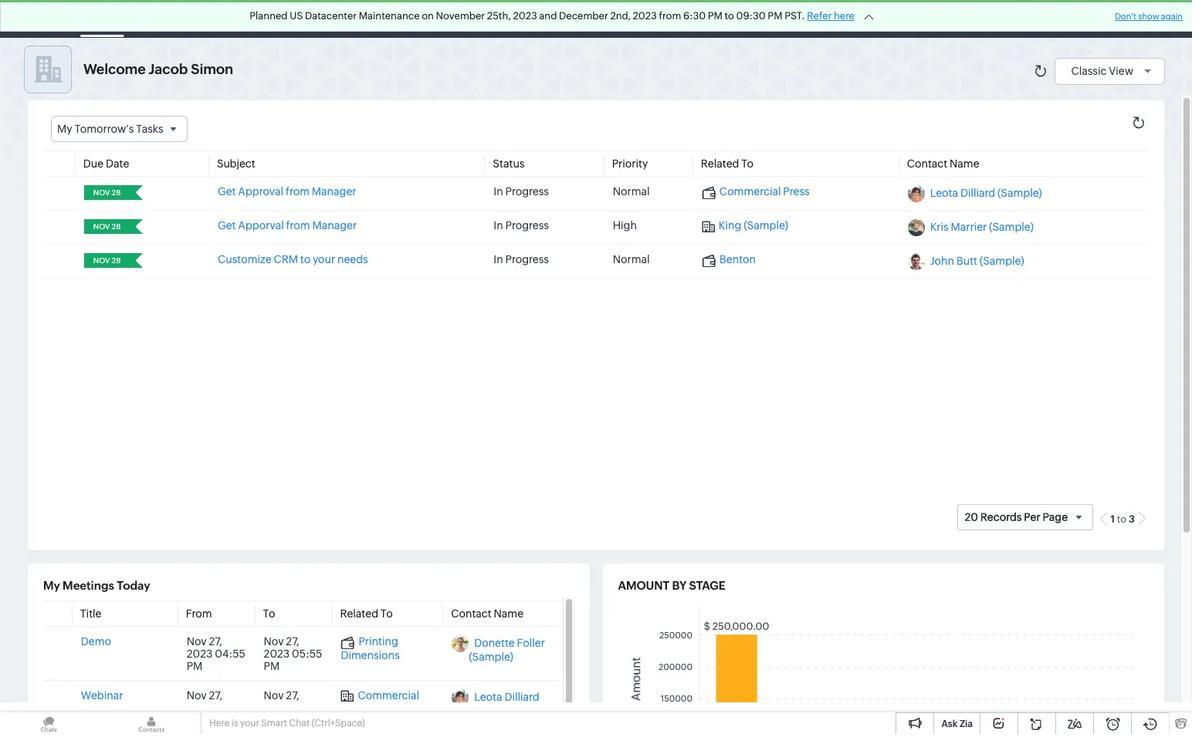 Task type: vqa. For each thing, say whether or not it's contained in the screenshot.


Task type: locate. For each thing, give the bounding box(es) containing it.
my tomorrow's tasks
[[57, 123, 163, 135]]

1 horizontal spatial to
[[725, 10, 734, 22]]

2023 left 05:55
[[264, 648, 290, 660]]

1 vertical spatial contact name link
[[451, 608, 524, 620]]

1 in from the top
[[494, 185, 503, 198]]

from left 6:30
[[659, 10, 681, 22]]

nov for nov 27, 2023 07:55 pm
[[264, 690, 284, 702]]

related to up commercial press link
[[701, 158, 754, 170]]

leota inside leota dilliard (sample)
[[474, 691, 502, 703]]

contact name up kris at top
[[907, 158, 980, 170]]

tasks right tomorrow's
[[136, 123, 163, 135]]

0 horizontal spatial leota
[[474, 691, 502, 703]]

get down subject link
[[218, 185, 236, 198]]

in
[[494, 185, 503, 198], [494, 219, 503, 232], [494, 253, 503, 266]]

0 vertical spatial in progress
[[494, 185, 549, 198]]

my
[[57, 123, 72, 135], [43, 579, 60, 592]]

25th,
[[487, 10, 511, 22]]

in progress for get apporval from manager
[[494, 219, 549, 232]]

1 horizontal spatial crm
[[274, 253, 298, 266]]

press up king (sample)
[[783, 185, 810, 198]]

0 vertical spatial to
[[725, 10, 734, 22]]

crm
[[37, 11, 68, 27], [274, 253, 298, 266]]

1 horizontal spatial dilliard
[[961, 187, 995, 199]]

0 vertical spatial contact name link
[[907, 158, 980, 170]]

1 vertical spatial normal
[[613, 253, 650, 266]]

0 vertical spatial get
[[218, 185, 236, 198]]

1 horizontal spatial related
[[701, 158, 739, 170]]

john
[[930, 255, 954, 267]]

meetings
[[444, 13, 491, 25], [63, 579, 114, 592]]

1 vertical spatial manager
[[312, 219, 357, 232]]

nov down from link
[[187, 636, 207, 648]]

0 horizontal spatial contact name link
[[451, 608, 524, 620]]

normal down high
[[613, 253, 650, 266]]

tasks
[[392, 13, 420, 25], [136, 123, 163, 135]]

deals
[[340, 13, 368, 25]]

0 horizontal spatial contact
[[451, 608, 492, 620]]

1 get from the top
[[218, 185, 236, 198]]

nov up smart
[[264, 690, 284, 702]]

title
[[80, 608, 102, 620]]

commercial inside commercial press link
[[720, 185, 781, 198]]

contact up donette
[[451, 608, 492, 620]]

1 vertical spatial contact
[[451, 608, 492, 620]]

0 horizontal spatial dilliard
[[505, 691, 539, 703]]

approval
[[238, 185, 284, 198]]

name up "marrier"
[[950, 158, 980, 170]]

to up printing
[[381, 608, 393, 620]]

1 horizontal spatial press
[[783, 185, 810, 198]]

27, up 'here is your smart chat (ctrl+space)'
[[286, 690, 299, 702]]

in for get approval from manager
[[494, 185, 503, 198]]

1 vertical spatial name
[[494, 608, 524, 620]]

press for commercial press
[[783, 185, 810, 198]]

contact name
[[907, 158, 980, 170], [451, 608, 524, 620]]

chats image
[[0, 713, 97, 734]]

0 vertical spatial leota
[[930, 187, 958, 199]]

0 vertical spatial normal
[[613, 185, 650, 198]]

pm inside nov 27, 2023 04:55 pm
[[187, 660, 203, 673]]

donette foller (sample)
[[469, 637, 545, 663]]

manager up "needs"
[[312, 219, 357, 232]]

27, inside nov 27, 2023 07:55 pm
[[286, 690, 299, 702]]

(sample) inside leota dilliard (sample)
[[469, 705, 513, 717]]

leota for leota dilliard (sample) link to the right
[[930, 187, 958, 199]]

1 horizontal spatial related to
[[701, 158, 754, 170]]

1 vertical spatial crm
[[274, 253, 298, 266]]

commercial inside commercial press (sample)
[[358, 690, 419, 702]]

high
[[613, 219, 637, 232]]

dilliard
[[961, 187, 995, 199], [505, 691, 539, 703]]

in progress for customize crm to your needs
[[494, 253, 549, 266]]

0 vertical spatial related
[[701, 158, 739, 170]]

press up (ctrl+space)
[[341, 703, 367, 715]]

donette
[[474, 637, 515, 649]]

1 horizontal spatial leota
[[930, 187, 958, 199]]

leota dilliard (sample) up kris marrier (sample)
[[930, 187, 1042, 199]]

crm link
[[12, 11, 68, 27]]

1 vertical spatial leota
[[474, 691, 502, 703]]

2 vertical spatial in progress
[[494, 253, 549, 266]]

2023 inside nov 27, 2023 04:55 pm
[[187, 648, 213, 660]]

your left "needs"
[[313, 253, 335, 266]]

pm inside nov 27, 2023 06:55 pm
[[187, 714, 203, 727]]

related up printing
[[340, 608, 378, 620]]

(sample) right butt
[[980, 255, 1024, 267]]

1 vertical spatial tasks
[[136, 123, 163, 135]]

1 normal from the top
[[613, 185, 650, 198]]

don't show again link
[[1115, 12, 1183, 21]]

1 vertical spatial to
[[300, 253, 311, 266]]

don't show again
[[1115, 12, 1183, 21]]

27, inside nov 27, 2023 05:55 pm
[[286, 636, 299, 648]]

november
[[436, 10, 485, 22]]

2023 left 04:55 at bottom left
[[187, 648, 213, 660]]

(sample) right "marrier"
[[989, 221, 1034, 233]]

1 vertical spatial get
[[218, 219, 236, 232]]

my inside field
[[57, 123, 72, 135]]

leota down donette foller (sample) "link"
[[474, 691, 502, 703]]

to
[[741, 158, 754, 170], [263, 608, 275, 620], [381, 608, 393, 620]]

donette foller (sample) link
[[469, 637, 545, 663]]

0 vertical spatial dilliard
[[961, 187, 995, 199]]

2 vertical spatial progress
[[505, 253, 549, 266]]

3 in from the top
[[494, 253, 503, 266]]

0 vertical spatial contact name
[[907, 158, 980, 170]]

to up commercial press link
[[741, 158, 754, 170]]

commercial press link
[[702, 185, 810, 199]]

manager up get apporval from manager
[[312, 185, 356, 198]]

0 vertical spatial progress
[[505, 185, 549, 198]]

leota
[[930, 187, 958, 199], [474, 691, 502, 703]]

0 vertical spatial related to
[[701, 158, 754, 170]]

get left apporval
[[218, 219, 236, 232]]

27, up here
[[209, 690, 222, 702]]

(sample) down donette
[[469, 651, 513, 663]]

meetings up title link
[[63, 579, 114, 592]]

manager for get approval from manager
[[312, 185, 356, 198]]

pm left chat
[[264, 714, 280, 727]]

press
[[783, 185, 810, 198], [341, 703, 367, 715]]

kris marrier (sample)
[[930, 221, 1034, 233]]

nov inside nov 27, 2023 05:55 pm
[[264, 636, 284, 648]]

2 normal from the top
[[613, 253, 650, 266]]

2023 inside nov 27, 2023 05:55 pm
[[264, 648, 290, 660]]

contact name link up donette
[[451, 608, 524, 620]]

progress for king
[[505, 219, 549, 232]]

status
[[493, 158, 525, 170]]

0 vertical spatial meetings
[[444, 13, 491, 25]]

related
[[701, 158, 739, 170], [340, 608, 378, 620]]

2023 for nov 27, 2023 05:55 pm
[[264, 648, 290, 660]]

search element
[[958, 0, 990, 38]]

on
[[422, 10, 434, 22]]

27, right 04:55 at bottom left
[[286, 636, 299, 648]]

0 vertical spatial manager
[[312, 185, 356, 198]]

kris
[[930, 221, 949, 233]]

by
[[672, 579, 687, 592]]

nov for nov 27, 2023 04:55 pm
[[187, 636, 207, 648]]

create menu element
[[920, 0, 958, 37]]

3
[[1129, 514, 1135, 525]]

planned
[[250, 10, 288, 22]]

related to up printing
[[340, 608, 393, 620]]

27, inside nov 27, 2023 06:55 pm
[[209, 690, 222, 702]]

pm for nov 27, 2023 05:55 pm
[[264, 660, 280, 673]]

normal
[[613, 185, 650, 198], [613, 253, 650, 266]]

get for get approval from manager
[[218, 185, 236, 198]]

1 vertical spatial dilliard
[[505, 691, 539, 703]]

dilliard down donette foller (sample) "link"
[[505, 691, 539, 703]]

1 in progress from the top
[[494, 185, 549, 198]]

2023 up smart
[[264, 702, 290, 714]]

27, inside nov 27, 2023 04:55 pm
[[209, 636, 222, 648]]

nov inside nov 27, 2023 07:55 pm
[[264, 690, 284, 702]]

0 horizontal spatial commercial
[[358, 690, 419, 702]]

nov for nov 27, 2023 05:55 pm
[[264, 636, 284, 648]]

leota dilliard (sample) link up kris marrier (sample)
[[930, 187, 1042, 199]]

1 vertical spatial related to link
[[340, 608, 393, 620]]

2 progress from the top
[[505, 219, 549, 232]]

(sample) down commercial press
[[744, 219, 788, 232]]

nov left 06:55
[[187, 690, 207, 702]]

pm inside nov 27, 2023 07:55 pm
[[264, 714, 280, 727]]

name up donette
[[494, 608, 524, 620]]

from up 'customize crm to your needs'
[[286, 219, 310, 232]]

customize crm to your needs link
[[218, 253, 368, 266]]

1 vertical spatial contact name
[[451, 608, 524, 620]]

leota dilliard (sample) link down donette foller (sample) "link"
[[469, 691, 539, 717]]

6:30
[[683, 10, 706, 22]]

2 horizontal spatial to
[[1117, 514, 1127, 525]]

simon
[[191, 61, 233, 77]]

(sample) inside "king (sample)" link
[[744, 219, 788, 232]]

1 vertical spatial meetings
[[63, 579, 114, 592]]

1 horizontal spatial tasks
[[392, 13, 420, 25]]

2023 up here
[[187, 702, 213, 714]]

0 vertical spatial related to link
[[701, 158, 754, 170]]

0 horizontal spatial your
[[240, 718, 259, 729]]

leota dilliard (sample)
[[930, 187, 1042, 199], [469, 691, 539, 717]]

1 vertical spatial progress
[[505, 219, 549, 232]]

printing
[[359, 636, 398, 648]]

smart
[[261, 718, 287, 729]]

leota dilliard (sample) for the leftmost leota dilliard (sample) link
[[469, 691, 539, 717]]

due date
[[83, 158, 129, 170]]

0 vertical spatial leota dilliard (sample)
[[930, 187, 1042, 199]]

1 vertical spatial my
[[43, 579, 60, 592]]

1 vertical spatial in
[[494, 219, 503, 232]]

(sample) down donette foller (sample)
[[469, 705, 513, 717]]

1 horizontal spatial your
[[313, 253, 335, 266]]

to down get apporval from manager
[[300, 253, 311, 266]]

0 horizontal spatial to
[[263, 608, 275, 620]]

1 vertical spatial leota dilliard (sample)
[[469, 691, 539, 717]]

to left 09:30
[[725, 10, 734, 22]]

press for commercial press (sample)
[[341, 703, 367, 715]]

pm left 05:55
[[264, 660, 280, 673]]

27, for 07:55
[[286, 690, 299, 702]]

3 in progress from the top
[[494, 253, 549, 266]]

0 horizontal spatial tasks
[[136, 123, 163, 135]]

meetings right the on
[[444, 13, 491, 25]]

pm left 04:55 at bottom left
[[187, 660, 203, 673]]

pm left pst.
[[768, 10, 783, 22]]

from link
[[186, 608, 212, 620]]

contact
[[907, 158, 948, 170], [451, 608, 492, 620]]

title link
[[80, 608, 102, 620]]

2023
[[513, 10, 537, 22], [633, 10, 657, 22], [187, 648, 213, 660], [264, 648, 290, 660], [187, 702, 213, 714], [264, 702, 290, 714]]

1 horizontal spatial contact name
[[907, 158, 980, 170]]

leota dilliard (sample) link
[[930, 187, 1042, 199], [469, 691, 539, 717]]

jacob
[[149, 61, 188, 77]]

your right is
[[240, 718, 259, 729]]

None field
[[89, 185, 125, 200], [89, 219, 125, 234], [89, 253, 125, 268], [89, 185, 125, 200], [89, 219, 125, 234], [89, 253, 125, 268]]

0 horizontal spatial press
[[341, 703, 367, 715]]

marketplace element
[[1051, 0, 1083, 37]]

2 get from the top
[[218, 219, 236, 232]]

0 vertical spatial crm
[[37, 11, 68, 27]]

2 vertical spatial in
[[494, 253, 503, 266]]

to right 1
[[1117, 514, 1127, 525]]

tasks inside field
[[136, 123, 163, 135]]

1 vertical spatial from
[[286, 185, 310, 198]]

contact up kris at top
[[907, 158, 948, 170]]

get
[[218, 185, 236, 198], [218, 219, 236, 232]]

0 vertical spatial my
[[57, 123, 72, 135]]

commercial for commercial press (sample)
[[358, 690, 419, 702]]

dilliard inside leota dilliard (sample)
[[505, 691, 539, 703]]

nov inside nov 27, 2023 06:55 pm
[[187, 690, 207, 702]]

get for get apporval from manager
[[218, 219, 236, 232]]

2023 inside nov 27, 2023 06:55 pm
[[187, 702, 213, 714]]

1 vertical spatial in progress
[[494, 219, 549, 232]]

commercial up king (sample)
[[720, 185, 781, 198]]

1 vertical spatial leota dilliard (sample) link
[[469, 691, 539, 717]]

progress
[[505, 185, 549, 198], [505, 219, 549, 232], [505, 253, 549, 266]]

commercial for commercial press
[[720, 185, 781, 198]]

pm left here
[[187, 714, 203, 727]]

(sample) up kris marrier (sample)
[[998, 187, 1042, 199]]

27,
[[209, 636, 222, 648], [286, 636, 299, 648], [209, 690, 222, 702], [286, 690, 299, 702]]

0 horizontal spatial leota dilliard (sample)
[[469, 691, 539, 717]]

leota dilliard (sample) down donette foller (sample) "link"
[[469, 691, 539, 717]]

1 vertical spatial commercial
[[358, 690, 419, 702]]

related up commercial press link
[[701, 158, 739, 170]]

press inside commercial press (sample)
[[341, 703, 367, 715]]

(sample) down dimensions
[[370, 703, 414, 715]]

0 horizontal spatial to
[[300, 253, 311, 266]]

tasks left the on
[[392, 13, 420, 25]]

0 horizontal spatial related to
[[340, 608, 393, 620]]

nov down to link at bottom left
[[264, 636, 284, 648]]

progress for commercial
[[505, 185, 549, 198]]

1 horizontal spatial leota dilliard (sample)
[[930, 187, 1042, 199]]

in progress
[[494, 185, 549, 198], [494, 219, 549, 232], [494, 253, 549, 266]]

profile image
[[1113, 0, 1157, 37]]

pm inside nov 27, 2023 05:55 pm
[[264, 660, 280, 673]]

0 vertical spatial commercial
[[720, 185, 781, 198]]

normal for benton
[[613, 253, 650, 266]]

2 vertical spatial from
[[286, 219, 310, 232]]

27, down from
[[209, 636, 222, 648]]

My Tomorrow's Tasks field
[[51, 116, 187, 142]]

today
[[117, 579, 150, 592]]

1 vertical spatial press
[[341, 703, 367, 715]]

from
[[659, 10, 681, 22], [286, 185, 310, 198], [286, 219, 310, 232]]

normal down priority
[[613, 185, 650, 198]]

(sample)
[[998, 187, 1042, 199], [744, 219, 788, 232], [989, 221, 1034, 233], [980, 255, 1024, 267], [469, 651, 513, 663], [370, 703, 414, 715], [469, 705, 513, 717]]

nov inside nov 27, 2023 04:55 pm
[[187, 636, 207, 648]]

0 horizontal spatial related
[[340, 608, 378, 620]]

contact name up donette
[[451, 608, 524, 620]]

0 vertical spatial leota dilliard (sample) link
[[930, 187, 1042, 199]]

1 horizontal spatial contact
[[907, 158, 948, 170]]

dilliard up kris marrier (sample)
[[961, 187, 995, 199]]

(sample) for kris marrier (sample) link
[[989, 221, 1034, 233]]

leota for the leftmost leota dilliard (sample) link
[[474, 691, 502, 703]]

datacenter
[[305, 10, 357, 22]]

tasks link
[[380, 0, 432, 37]]

nov
[[187, 636, 207, 648], [264, 636, 284, 648], [187, 690, 207, 702], [264, 690, 284, 702]]

2 in from the top
[[494, 219, 503, 232]]

(sample) for the john butt (sample) link
[[980, 255, 1024, 267]]

from up get apporval from manager
[[286, 185, 310, 198]]

0 vertical spatial press
[[783, 185, 810, 198]]

2 in progress from the top
[[494, 219, 549, 232]]

1 horizontal spatial leota dilliard (sample) link
[[930, 187, 1042, 199]]

0 vertical spatial in
[[494, 185, 503, 198]]

(sample) for the leftmost leota dilliard (sample) link
[[469, 705, 513, 717]]

2023 inside nov 27, 2023 07:55 pm
[[264, 702, 290, 714]]

related to link up printing
[[340, 608, 393, 620]]

to up nov 27, 2023 05:55 pm
[[263, 608, 275, 620]]

(sample) inside donette foller (sample)
[[469, 651, 513, 663]]

04:55
[[215, 648, 245, 660]]

welcome
[[83, 61, 146, 77]]

don't
[[1115, 12, 1137, 21]]

1 progress from the top
[[505, 185, 549, 198]]

show
[[1138, 12, 1160, 21]]

1 horizontal spatial meetings
[[444, 13, 491, 25]]

leota up kris at top
[[930, 187, 958, 199]]

1 horizontal spatial commercial
[[720, 185, 781, 198]]

1 horizontal spatial name
[[950, 158, 980, 170]]

contact name link up kris at top
[[907, 158, 980, 170]]

related to link up commercial press link
[[701, 158, 754, 170]]

commercial down dimensions
[[358, 690, 419, 702]]

printing dimensions link
[[341, 636, 400, 662]]

is
[[232, 718, 238, 729]]



Task type: describe. For each thing, give the bounding box(es) containing it.
2023 right "2nd,"
[[633, 10, 657, 22]]

0 vertical spatial name
[[950, 158, 980, 170]]

subject link
[[217, 158, 255, 170]]

chat
[[289, 718, 310, 729]]

here is your smart chat (ctrl+space)
[[209, 718, 365, 729]]

2023 for nov 27, 2023 06:55 pm
[[187, 702, 213, 714]]

due
[[83, 158, 104, 170]]

my meetings today
[[43, 579, 150, 592]]

1 vertical spatial related
[[340, 608, 378, 620]]

(sample) inside commercial press (sample)
[[370, 703, 414, 715]]

nov for nov 27, 2023 06:55 pm
[[187, 690, 207, 702]]

(sample) for donette foller (sample) "link"
[[469, 651, 513, 663]]

reports
[[565, 13, 604, 25]]

webinar link
[[81, 690, 123, 702]]

king (sample) link
[[702, 219, 788, 233]]

commercial press (sample) link
[[341, 690, 419, 715]]

0 vertical spatial your
[[313, 253, 335, 266]]

zia
[[960, 719, 973, 730]]

apporval
[[238, 219, 284, 232]]

leota dilliard (sample) for leota dilliard (sample) link to the right
[[930, 187, 1042, 199]]

ask zia
[[942, 719, 973, 730]]

05:55
[[292, 648, 322, 660]]

priority
[[612, 158, 648, 170]]

from for normal
[[286, 185, 310, 198]]

(sample) for leota dilliard (sample) link to the right
[[998, 187, 1042, 199]]

meetings link
[[432, 0, 503, 37]]

welcome jacob simon
[[83, 61, 233, 77]]

classic view
[[1071, 64, 1134, 77]]

2023 left and
[[513, 10, 537, 22]]

27, for 05:55
[[286, 636, 299, 648]]

calls link
[[503, 0, 552, 37]]

pst.
[[785, 10, 805, 22]]

to link
[[263, 608, 275, 620]]

27, for 06:55
[[209, 690, 222, 702]]

amount
[[618, 579, 670, 592]]

2023 for nov 27, 2023 04:55 pm
[[187, 648, 213, 660]]

07:55
[[292, 702, 321, 714]]

1
[[1111, 514, 1115, 525]]

reports link
[[552, 0, 616, 37]]

1 vertical spatial your
[[240, 718, 259, 729]]

amount by stage
[[618, 579, 726, 592]]

again
[[1161, 12, 1183, 21]]

get approval from manager link
[[218, 185, 356, 198]]

here
[[834, 10, 855, 22]]

date
[[106, 158, 129, 170]]

webinar
[[81, 690, 123, 702]]

december
[[559, 10, 608, 22]]

pm for nov 27, 2023 06:55 pm
[[187, 714, 203, 727]]

pm for nov 27, 2023 04:55 pm
[[187, 660, 203, 673]]

setup element
[[1083, 0, 1113, 38]]

06:55
[[215, 702, 245, 714]]

dilliard for the leftmost leota dilliard (sample) link
[[505, 691, 539, 703]]

manager for get apporval from manager
[[312, 219, 357, 232]]

0 horizontal spatial crm
[[37, 11, 68, 27]]

2 vertical spatial to
[[1117, 514, 1127, 525]]

create menu image
[[930, 10, 949, 28]]

1 horizontal spatial contact name link
[[907, 158, 980, 170]]

2nd,
[[610, 10, 631, 22]]

commercial press
[[720, 185, 810, 198]]

subject
[[217, 158, 255, 170]]

marrier
[[951, 221, 987, 233]]

demo
[[81, 636, 111, 648]]

kris marrier (sample) link
[[930, 221, 1034, 233]]

pm right 6:30
[[708, 10, 723, 22]]

projects link
[[684, 0, 749, 37]]

view
[[1109, 64, 1134, 77]]

deals link
[[328, 0, 380, 37]]

get approval from manager
[[218, 185, 356, 198]]

nov 27, 2023 05:55 pm
[[264, 636, 322, 673]]

get apporval from manager link
[[218, 219, 357, 232]]

0 vertical spatial from
[[659, 10, 681, 22]]

normal for commercial press
[[613, 185, 650, 198]]

john butt (sample)
[[930, 255, 1024, 267]]

nov 27, 2023 04:55 pm
[[187, 636, 245, 673]]

0 horizontal spatial leota dilliard (sample) link
[[469, 691, 539, 717]]

and
[[539, 10, 557, 22]]

refer here link
[[807, 10, 855, 22]]

1 vertical spatial related to
[[340, 608, 393, 620]]

tomorrow's
[[74, 123, 134, 135]]

trial
[[878, 7, 898, 19]]

0 horizontal spatial related to link
[[340, 608, 393, 620]]

search image
[[968, 12, 981, 25]]

needs
[[337, 253, 368, 266]]

2 horizontal spatial to
[[741, 158, 754, 170]]

0 horizontal spatial contact name
[[451, 608, 524, 620]]

from for high
[[286, 219, 310, 232]]

stage
[[689, 579, 726, 592]]

customize
[[218, 253, 271, 266]]

nov 27, 2023 06:55 pm
[[187, 690, 245, 727]]

3 progress from the top
[[505, 253, 549, 266]]

john butt (sample) link
[[930, 255, 1024, 267]]

0 vertical spatial contact
[[907, 158, 948, 170]]

accounts link
[[255, 0, 328, 37]]

1 horizontal spatial to
[[381, 608, 393, 620]]

butt
[[957, 255, 978, 267]]

status link
[[493, 158, 525, 170]]

in for get apporval from manager
[[494, 219, 503, 232]]

customize crm to your needs
[[218, 253, 368, 266]]

0 horizontal spatial name
[[494, 608, 524, 620]]

0 horizontal spatial meetings
[[63, 579, 114, 592]]

calls
[[516, 13, 540, 25]]

demo link
[[81, 636, 111, 648]]

benton link
[[702, 253, 756, 267]]

0 vertical spatial tasks
[[392, 13, 420, 25]]

king
[[719, 219, 742, 232]]

my for my meetings today
[[43, 579, 60, 592]]

here
[[209, 718, 230, 729]]

classic
[[1071, 64, 1107, 77]]

(ctrl+space)
[[312, 718, 365, 729]]

dilliard for leota dilliard (sample) link to the right
[[961, 187, 995, 199]]

pm for nov 27, 2023 07:55 pm
[[264, 714, 280, 727]]

services link
[[616, 0, 684, 37]]

2023 for nov 27, 2023 07:55 pm
[[264, 702, 290, 714]]

contacts image
[[103, 713, 200, 734]]

accounts
[[267, 13, 315, 25]]

foller
[[517, 637, 545, 649]]

maintenance
[[359, 10, 420, 22]]

signals image
[[999, 12, 1010, 25]]

27, for 04:55
[[209, 636, 222, 648]]

signals element
[[990, 0, 1019, 38]]

upgrade
[[841, 19, 885, 30]]

planned us datacenter maintenance on november 25th, 2023 and december 2nd, 2023 from 6:30 pm to 09:30 pm pst. refer here
[[250, 10, 855, 22]]

refer
[[807, 10, 832, 22]]

09:30
[[736, 10, 766, 22]]

commercial press (sample)
[[341, 690, 419, 715]]

nov 27, 2023 07:55 pm
[[264, 690, 321, 727]]

1 horizontal spatial related to link
[[701, 158, 754, 170]]

my for my tomorrow's tasks
[[57, 123, 72, 135]]

in for customize crm to your needs
[[494, 253, 503, 266]]

projects
[[696, 13, 737, 25]]

in progress for get approval from manager
[[494, 185, 549, 198]]



